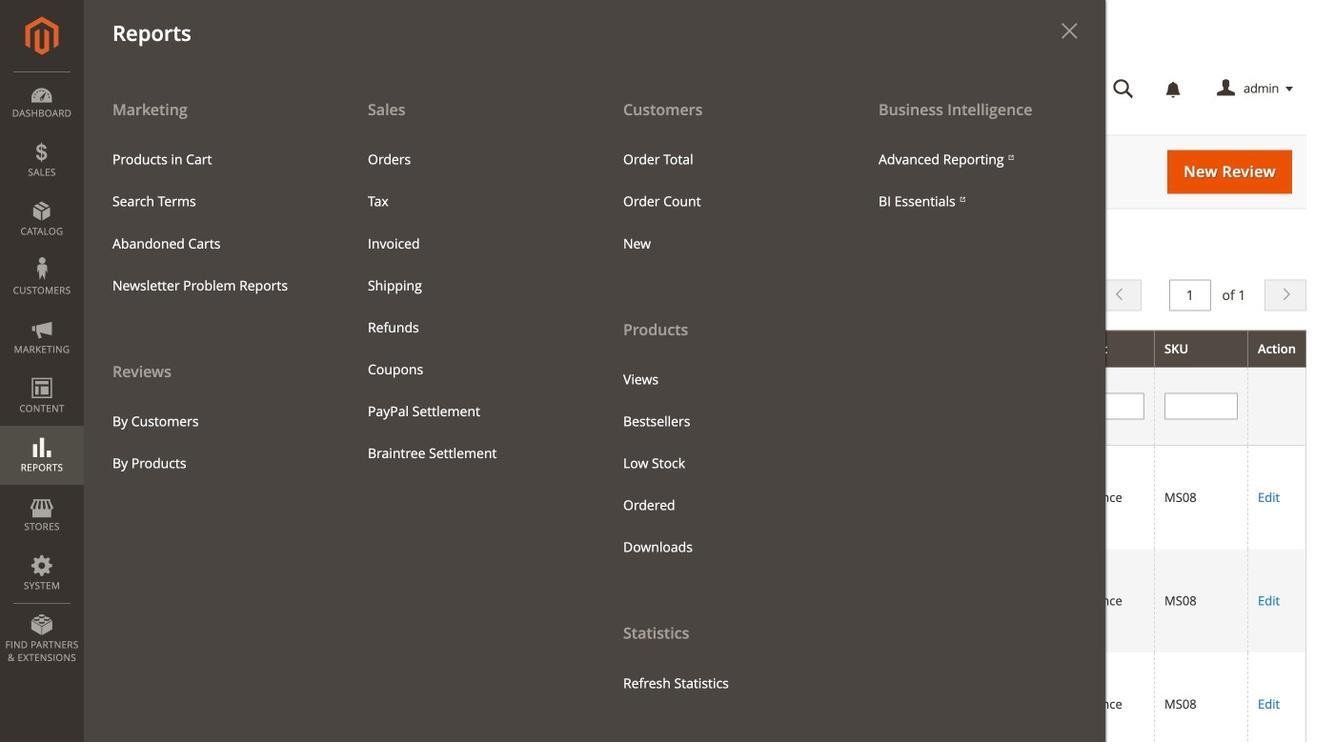Task type: describe. For each thing, give the bounding box(es) containing it.
To text field
[[294, 409, 416, 436]]



Task type: locate. For each thing, give the bounding box(es) containing it.
magento admin panel image
[[25, 16, 59, 55]]

None text field
[[200, 393, 274, 420]]

None text field
[[1169, 280, 1211, 311], [524, 393, 616, 420], [636, 393, 719, 420], [739, 393, 854, 420], [1061, 393, 1145, 420], [1165, 393, 1238, 420], [1169, 280, 1211, 311], [524, 393, 616, 420], [636, 393, 719, 420], [739, 393, 854, 420], [1061, 393, 1145, 420], [1165, 393, 1238, 420]]

menu bar
[[0, 0, 1106, 742]]

menu
[[84, 88, 1106, 742], [84, 88, 339, 485], [595, 88, 850, 705], [98, 139, 325, 307], [354, 139, 580, 475], [609, 139, 836, 265], [864, 139, 1091, 223], [609, 359, 836, 569], [98, 401, 325, 485]]

From text field
[[294, 378, 416, 404]]



